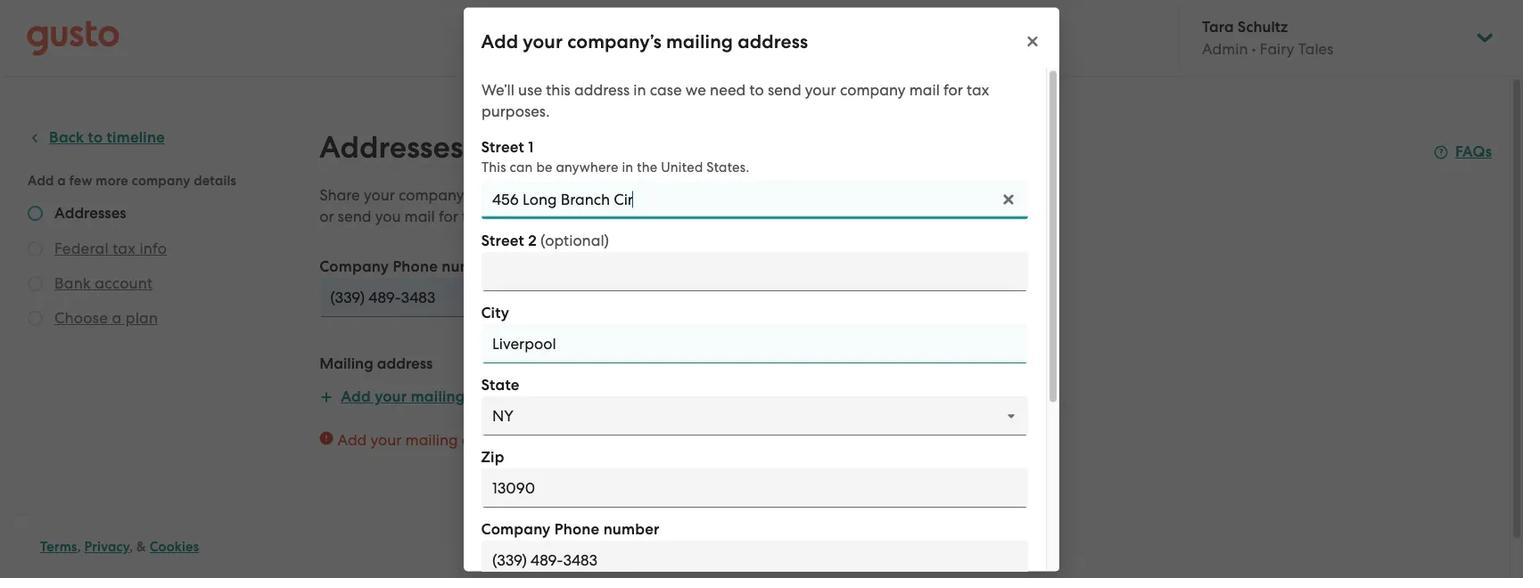 Task type: locate. For each thing, give the bounding box(es) containing it.
company
[[840, 80, 906, 98], [132, 173, 190, 189]]

street inside street 1 this can be anywhere in the united states.
[[482, 137, 525, 156]]

2 street from the top
[[482, 231, 525, 250]]

terms link
[[40, 540, 77, 556]]

mailing for add your mailing address
[[411, 388, 465, 407]]

tax inside share your company's phone number and address, in case we need to contact you or send you mail for tax purposes.
[[462, 208, 485, 226]]

you
[[871, 186, 897, 204], [375, 208, 401, 226]]

in inside street 1 this can be anywhere in the united states.
[[622, 159, 634, 175]]

1 vertical spatial contact
[[814, 186, 867, 204]]

0 vertical spatial addresses
[[320, 129, 463, 166]]

mailing
[[667, 29, 734, 53], [411, 388, 465, 407], [406, 432, 458, 450]]

company for we'll use this address in case we need to send your company mail for tax purposes.
[[482, 520, 551, 539]]

federal
[[54, 240, 109, 258]]

0 vertical spatial company's
[[568, 29, 662, 53]]

share your company's phone number and address, in case we need to contact you or send you mail for tax purposes.
[[320, 186, 897, 226]]

1 vertical spatial phone
[[555, 520, 600, 539]]

for inside we'll use this address in case we need to send your company mail for tax purposes.
[[944, 80, 963, 98]]

0 horizontal spatial a
[[57, 173, 66, 189]]

choose a plan
[[54, 310, 158, 327]]

we down states.
[[732, 186, 753, 204]]

and left 1 on the top of page
[[471, 129, 527, 166]]

united
[[661, 159, 703, 175]]

address for add your mailing address
[[469, 388, 526, 407]]

2 , from the left
[[130, 540, 133, 556]]

home image
[[27, 20, 120, 56]]

1 vertical spatial addresses
[[54, 204, 126, 223]]

City field
[[482, 324, 1029, 363]]

0 horizontal spatial number
[[442, 258, 498, 277]]

0 horizontal spatial you
[[375, 208, 401, 226]]

we inside share your company's phone number and address, in case we need to contact you or send you mail for tax purposes.
[[732, 186, 753, 204]]

we down add your company's mailing address
[[686, 80, 706, 98]]

privacy
[[84, 540, 130, 556]]

address
[[738, 29, 809, 53], [574, 80, 630, 98], [377, 355, 433, 374], [469, 388, 526, 407], [462, 432, 517, 450]]

2 vertical spatial and
[[586, 499, 615, 517]]

2
[[529, 231, 537, 250]]

need inside share your company's phone number and address, in case we need to contact you or send you mail for tax purposes.
[[756, 186, 792, 204]]

number for and
[[442, 258, 498, 277]]

your
[[524, 29, 563, 53], [805, 80, 837, 98], [364, 186, 395, 204], [375, 388, 407, 407], [371, 432, 402, 450]]

in down add your company's mailing address
[[634, 80, 646, 98]]

this
[[482, 159, 506, 175]]

0 horizontal spatial case
[[650, 80, 682, 98]]

and down the anywhere
[[585, 186, 613, 204]]

0 horizontal spatial mail
[[405, 208, 435, 226]]

0 vertical spatial we
[[686, 80, 706, 98]]

0 vertical spatial purposes.
[[482, 102, 550, 120]]

number down be
[[526, 186, 581, 204]]

company phone number for addresses and contact details
[[320, 258, 498, 277]]

1 horizontal spatial we
[[732, 186, 753, 204]]

few
[[69, 173, 92, 189]]

number for use
[[604, 520, 660, 539]]

need
[[710, 80, 746, 98], [756, 186, 792, 204]]

continue
[[539, 432, 600, 450], [618, 499, 681, 517]]

addresses list
[[28, 204, 247, 333]]

addresses
[[320, 129, 463, 166], [54, 204, 126, 223]]

Street 1 field
[[482, 179, 1029, 219]]

1 horizontal spatial tax
[[462, 208, 485, 226]]

1 horizontal spatial ,
[[130, 540, 133, 556]]

1 vertical spatial street
[[482, 231, 525, 250]]

number inside share your company's phone number and address, in case we need to contact you or send you mail for tax purposes.
[[526, 186, 581, 204]]

continue up save
[[539, 432, 600, 450]]

number inside dialog main content element
[[604, 520, 660, 539]]

tax inside button
[[113, 240, 136, 258]]

case
[[650, 80, 682, 98], [696, 186, 728, 204]]

1 vertical spatial need
[[756, 186, 792, 204]]

your inside share your company's phone number and address, in case we need to contact you or send you mail for tax purposes.
[[364, 186, 395, 204]]

phone
[[393, 258, 438, 277], [555, 520, 600, 539]]

1 horizontal spatial mail
[[910, 80, 940, 98]]

address,
[[617, 186, 676, 204]]

address right this on the top
[[574, 80, 630, 98]]

faqs button
[[1434, 142, 1493, 163]]

0 vertical spatial mailing
[[667, 29, 734, 53]]

send inside share your company's phone number and address, in case we need to contact you or send you mail for tax purposes.
[[338, 208, 372, 226]]

street left 2
[[482, 231, 525, 250]]

faqs
[[1456, 143, 1493, 161]]

number up city
[[442, 258, 498, 277]]

mailing address
[[320, 355, 433, 374]]

0 horizontal spatial need
[[710, 80, 746, 98]]

address up add your mailing address
[[377, 355, 433, 374]]

1 horizontal spatial number
[[526, 186, 581, 204]]

1 horizontal spatial a
[[112, 310, 122, 327]]

1 vertical spatial and
[[585, 186, 613, 204]]

0 horizontal spatial company
[[320, 258, 389, 277]]

case down add your company's mailing address
[[650, 80, 682, 98]]

case down states.
[[696, 186, 728, 204]]

account menu element
[[1179, 0, 1497, 76]]

mailing up 'add your mailing address to continue'
[[411, 388, 465, 407]]

2 horizontal spatial number
[[604, 520, 660, 539]]

a left few
[[57, 173, 66, 189]]

1 horizontal spatial phone
[[555, 520, 600, 539]]

0 vertical spatial street
[[482, 137, 525, 156]]

0 horizontal spatial contact
[[534, 129, 640, 166]]

1 horizontal spatial for
[[944, 80, 963, 98]]

continue right save
[[618, 499, 681, 517]]

street 2 (optional)
[[482, 231, 610, 250]]

0 horizontal spatial for
[[439, 208, 458, 226]]

use
[[518, 80, 542, 98]]

2 horizontal spatial tax
[[967, 80, 990, 98]]

add
[[482, 29, 519, 53], [28, 173, 54, 189], [341, 388, 371, 407], [338, 432, 367, 450]]

in left the
[[622, 159, 634, 175]]

bank account
[[54, 275, 153, 293]]

add for add your company's mailing address
[[482, 29, 519, 53]]

1 horizontal spatial need
[[756, 186, 792, 204]]

0 vertical spatial you
[[871, 186, 897, 204]]

purposes. up 2
[[488, 208, 557, 226]]

company phone number inside dialog main content element
[[482, 520, 660, 539]]

address for add your mailing address to continue
[[462, 432, 517, 450]]

0 vertical spatial company phone number
[[320, 258, 498, 277]]

0 vertical spatial mail
[[910, 80, 940, 98]]

0 vertical spatial case
[[650, 80, 682, 98]]

phone for we'll use this address in case we need to send your company mail for tax purposes.
[[555, 520, 600, 539]]

0 horizontal spatial ,
[[77, 540, 81, 556]]

, left &
[[130, 540, 133, 556]]

1 vertical spatial company's
[[399, 186, 473, 204]]

add a few more company details
[[28, 173, 237, 189]]

0 vertical spatial a
[[57, 173, 66, 189]]

0 horizontal spatial tax
[[113, 240, 136, 258]]

,
[[77, 540, 81, 556], [130, 540, 133, 556]]

1 vertical spatial in
[[622, 159, 634, 175]]

city
[[482, 303, 510, 322]]

0 vertical spatial company
[[320, 258, 389, 277]]

need up states.
[[710, 80, 746, 98]]

0 horizontal spatial addresses
[[54, 204, 126, 223]]

1 vertical spatial purposes.
[[488, 208, 557, 226]]

purposes.
[[482, 102, 550, 120], [488, 208, 557, 226]]

your for add your mailing address
[[375, 388, 407, 407]]

2 vertical spatial number
[[604, 520, 660, 539]]

privacy link
[[84, 540, 130, 556]]

number
[[526, 186, 581, 204], [442, 258, 498, 277], [604, 520, 660, 539]]

purposes. down use at left
[[482, 102, 550, 120]]

0 vertical spatial contact
[[534, 129, 640, 166]]

number down the save and continue
[[604, 520, 660, 539]]

add your mailing address to continue
[[338, 432, 600, 450]]

1 horizontal spatial company
[[482, 520, 551, 539]]

we inside we'll use this address in case we need to send your company mail for tax purposes.
[[686, 80, 706, 98]]

1 horizontal spatial addresses
[[320, 129, 463, 166]]

company down save
[[482, 520, 551, 539]]

state
[[482, 376, 520, 394]]

1 vertical spatial mail
[[405, 208, 435, 226]]

2 vertical spatial tax
[[113, 240, 136, 258]]

in down united
[[680, 186, 693, 204]]

0 vertical spatial in
[[634, 80, 646, 98]]

company phone number
[[320, 258, 498, 277], [482, 520, 660, 539]]

2 vertical spatial mailing
[[406, 432, 458, 450]]

1 vertical spatial a
[[112, 310, 122, 327]]

company's
[[568, 29, 662, 53], [399, 186, 473, 204]]

in
[[634, 80, 646, 98], [622, 159, 634, 175], [680, 186, 693, 204]]

mail
[[910, 80, 940, 98], [405, 208, 435, 226]]

back to timeline
[[49, 128, 165, 147]]

company phone number for we'll use this address in case we need to send your company mail for tax purposes.
[[482, 520, 660, 539]]

1 vertical spatial you
[[375, 208, 401, 226]]

1 vertical spatial for
[[439, 208, 458, 226]]

your for share your company's phone number and address, in case we need to contact you or send you mail for tax purposes.
[[364, 186, 395, 204]]

1 vertical spatial continue
[[618, 499, 681, 517]]

0 vertical spatial tax
[[967, 80, 990, 98]]

0 vertical spatial send
[[768, 80, 802, 98]]

to
[[750, 80, 764, 98], [88, 128, 103, 147], [796, 186, 810, 204], [521, 432, 536, 450]]

terms , privacy , & cookies
[[40, 540, 199, 556]]

bank
[[54, 275, 91, 293]]

phone inside dialog main content element
[[555, 520, 600, 539]]

company down or
[[320, 258, 389, 277]]

1 vertical spatial details
[[194, 173, 237, 189]]

addresses inside list
[[54, 204, 126, 223]]

add inside dialog
[[482, 29, 519, 53]]

and for addresses
[[471, 129, 527, 166]]

and right save
[[586, 499, 615, 517]]

a
[[57, 173, 66, 189], [112, 310, 122, 327]]

company's up this on the top
[[568, 29, 662, 53]]

contact
[[534, 129, 640, 166], [814, 186, 867, 204]]

company for addresses and contact details
[[320, 258, 389, 277]]

and inside share your company's phone number and address, in case we need to contact you or send you mail for tax purposes.
[[585, 186, 613, 204]]

for
[[944, 80, 963, 98], [439, 208, 458, 226]]

contact inside share your company's phone number and address, in case we need to contact you or send you mail for tax purposes.
[[814, 186, 867, 204]]

1 vertical spatial send
[[338, 208, 372, 226]]

send
[[768, 80, 802, 98], [338, 208, 372, 226]]

0 vertical spatial continue
[[539, 432, 600, 450]]

1 street from the top
[[482, 137, 525, 156]]

street
[[482, 137, 525, 156], [482, 231, 525, 250]]

0 horizontal spatial we
[[686, 80, 706, 98]]

details
[[647, 129, 742, 166], [194, 173, 237, 189]]

we'll use this address in case we need to send your company mail for tax purposes.
[[482, 80, 990, 120]]

company's for mailing
[[568, 29, 662, 53]]

, left privacy
[[77, 540, 81, 556]]

1 vertical spatial company
[[482, 520, 551, 539]]

back
[[49, 128, 84, 147]]

1 vertical spatial company
[[132, 173, 190, 189]]

addresses down few
[[54, 204, 126, 223]]

or
[[320, 208, 334, 226]]

address down state on the bottom of the page
[[462, 432, 517, 450]]

company
[[320, 258, 389, 277], [482, 520, 551, 539]]

1 horizontal spatial company
[[840, 80, 906, 98]]

1 horizontal spatial continue
[[618, 499, 681, 517]]

1 horizontal spatial send
[[768, 80, 802, 98]]

plan
[[126, 310, 158, 327]]

address up 'add your mailing address to continue'
[[469, 388, 526, 407]]

company's inside dialog
[[568, 29, 662, 53]]

and
[[471, 129, 527, 166], [585, 186, 613, 204], [586, 499, 615, 517]]

1 vertical spatial tax
[[462, 208, 485, 226]]

anywhere
[[556, 159, 619, 175]]

company inside dialog main content element
[[482, 520, 551, 539]]

0 horizontal spatial details
[[194, 173, 237, 189]]

0 horizontal spatial phone
[[393, 258, 438, 277]]

a inside the choose a plan button
[[112, 310, 122, 327]]

street up this
[[482, 137, 525, 156]]

Street 2 field
[[482, 252, 1029, 291]]

1 vertical spatial company phone number
[[482, 520, 660, 539]]

1 vertical spatial case
[[696, 186, 728, 204]]

1 horizontal spatial company's
[[568, 29, 662, 53]]

0 vertical spatial company
[[840, 80, 906, 98]]

address inside we'll use this address in case we need to send your company mail for tax purposes.
[[574, 80, 630, 98]]

2 vertical spatial in
[[680, 186, 693, 204]]

mailing up we'll use this address in case we need to send your company mail for tax purposes.
[[667, 29, 734, 53]]

1 horizontal spatial contact
[[814, 186, 867, 204]]

0 horizontal spatial company's
[[399, 186, 473, 204]]

tax
[[967, 80, 990, 98], [462, 208, 485, 226], [113, 240, 136, 258]]

1 horizontal spatial case
[[696, 186, 728, 204]]

company's for phone
[[399, 186, 473, 204]]

0 vertical spatial and
[[471, 129, 527, 166]]

mailing down add your mailing address
[[406, 432, 458, 450]]

we'll
[[482, 80, 515, 98]]

send inside we'll use this address in case we need to send your company mail for tax purposes.
[[768, 80, 802, 98]]

a for choose
[[112, 310, 122, 327]]

1 horizontal spatial details
[[647, 129, 742, 166]]

0 horizontal spatial send
[[338, 208, 372, 226]]

1 vertical spatial number
[[442, 258, 498, 277]]

states.
[[707, 159, 750, 175]]

1 vertical spatial mailing
[[411, 388, 465, 407]]

addresses up share
[[320, 129, 463, 166]]

0 vertical spatial for
[[944, 80, 963, 98]]

0 vertical spatial phone
[[393, 258, 438, 277]]

we
[[686, 80, 706, 98], [732, 186, 753, 204]]

and inside button
[[586, 499, 615, 517]]

mail inside share your company's phone number and address, in case we need to contact you or send you mail for tax purposes.
[[405, 208, 435, 226]]

1 vertical spatial we
[[732, 186, 753, 204]]

company's left phone
[[399, 186, 473, 204]]

a left plan
[[112, 310, 122, 327]]

need up street 2 field
[[756, 186, 792, 204]]

company's inside share your company's phone number and address, in case we need to contact you or send you mail for tax purposes.
[[399, 186, 473, 204]]

0 vertical spatial need
[[710, 80, 746, 98]]

0 vertical spatial number
[[526, 186, 581, 204]]

1 , from the left
[[77, 540, 81, 556]]



Task type: describe. For each thing, give the bounding box(es) containing it.
federal tax info button
[[54, 238, 167, 260]]

your inside we'll use this address in case we need to send your company mail for tax purposes.
[[805, 80, 837, 98]]

(555) 012-3456 telephone field
[[320, 278, 908, 318]]

continue inside button
[[618, 499, 681, 517]]

need inside we'll use this address in case we need to send your company mail for tax purposes.
[[710, 80, 746, 98]]

share
[[320, 186, 360, 204]]

phone for addresses and contact details
[[393, 258, 438, 277]]

bank account button
[[54, 273, 153, 294]]

mailing inside dialog
[[667, 29, 734, 53]]

in inside share your company's phone number and address, in case we need to contact you or send you mail for tax purposes.
[[680, 186, 693, 204]]

street for 2
[[482, 231, 525, 250]]

the
[[637, 159, 658, 175]]

tax inside we'll use this address in case we need to send your company mail for tax purposes.
[[967, 80, 990, 98]]

add your mailing address
[[341, 388, 526, 407]]

timeline
[[107, 128, 165, 147]]

save
[[547, 499, 582, 517]]

add your company's mailing address dialog
[[464, 7, 1060, 579]]

a for add
[[57, 173, 66, 189]]

this
[[546, 80, 571, 98]]

&
[[137, 540, 146, 556]]

0 horizontal spatial company
[[132, 173, 190, 189]]

info
[[140, 240, 167, 258]]

case inside we'll use this address in case we need to send your company mail for tax purposes.
[[650, 80, 682, 98]]

account
[[95, 275, 153, 293]]

back to timeline button
[[28, 128, 165, 149]]

1 horizontal spatial you
[[871, 186, 897, 204]]

and for save
[[586, 499, 615, 517]]

choose a plan button
[[54, 308, 158, 329]]

to inside button
[[88, 128, 103, 147]]

phone
[[477, 186, 522, 204]]

mailing
[[320, 355, 374, 374]]

0 horizontal spatial continue
[[539, 432, 600, 450]]

add for add your mailing address to continue
[[338, 432, 367, 450]]

add for add your mailing address
[[341, 388, 371, 407]]

addresses and contact details
[[320, 129, 742, 166]]

address for we'll use this address in case we need to send your company mail for tax purposes.
[[574, 80, 630, 98]]

cookies
[[150, 540, 199, 556]]

zip
[[482, 448, 505, 467]]

mailing for add your mailing address to continue
[[406, 432, 458, 450]]

add your company's mailing address
[[482, 29, 809, 53]]

terms
[[40, 540, 77, 556]]

addresses for addresses and contact details
[[320, 129, 463, 166]]

address up we'll use this address in case we need to send your company mail for tax purposes.
[[738, 29, 809, 53]]

can
[[510, 159, 533, 175]]

to inside share your company's phone number and address, in case we need to contact you or send you mail for tax purposes.
[[796, 186, 810, 204]]

save and continue
[[547, 499, 681, 517]]

purposes. inside we'll use this address in case we need to send your company mail for tax purposes.
[[482, 102, 550, 120]]

for inside share your company's phone number and address, in case we need to contact you or send you mail for tax purposes.
[[439, 208, 458, 226]]

choose
[[54, 310, 108, 327]]

street for 1
[[482, 137, 525, 156]]

1
[[529, 137, 534, 156]]

be
[[536, 159, 553, 175]]

more
[[96, 173, 128, 189]]

Zip field
[[482, 468, 1029, 508]]

to inside we'll use this address in case we need to send your company mail for tax purposes.
[[750, 80, 764, 98]]

cookies button
[[150, 537, 199, 558]]

purposes. inside share your company's phone number and address, in case we need to contact you or send you mail for tax purposes.
[[488, 208, 557, 226]]

Company Phone number telephone field
[[482, 541, 1029, 579]]

street 1 this can be anywhere in the united states.
[[482, 137, 750, 175]]

add for add a few more company details
[[28, 173, 54, 189]]

dialog main content element
[[464, 68, 1060, 579]]

company inside we'll use this address in case we need to send your company mail for tax purposes.
[[840, 80, 906, 98]]

addresses for addresses
[[54, 204, 126, 223]]

(optional)
[[541, 231, 610, 249]]

your for add your company's mailing address
[[524, 29, 563, 53]]

your for add your mailing address to continue
[[371, 432, 402, 450]]

case inside share your company's phone number and address, in case we need to contact you or send you mail for tax purposes.
[[696, 186, 728, 204]]

0 vertical spatial details
[[647, 129, 742, 166]]

save and continue button
[[525, 487, 702, 530]]

mail inside we'll use this address in case we need to send your company mail for tax purposes.
[[910, 80, 940, 98]]

in inside we'll use this address in case we need to send your company mail for tax purposes.
[[634, 80, 646, 98]]

federal tax info
[[54, 240, 167, 258]]



Task type: vqa. For each thing, say whether or not it's contained in the screenshot.
purposes. in the We'll use this address in case we need to send your company mail for tax purposes.
yes



